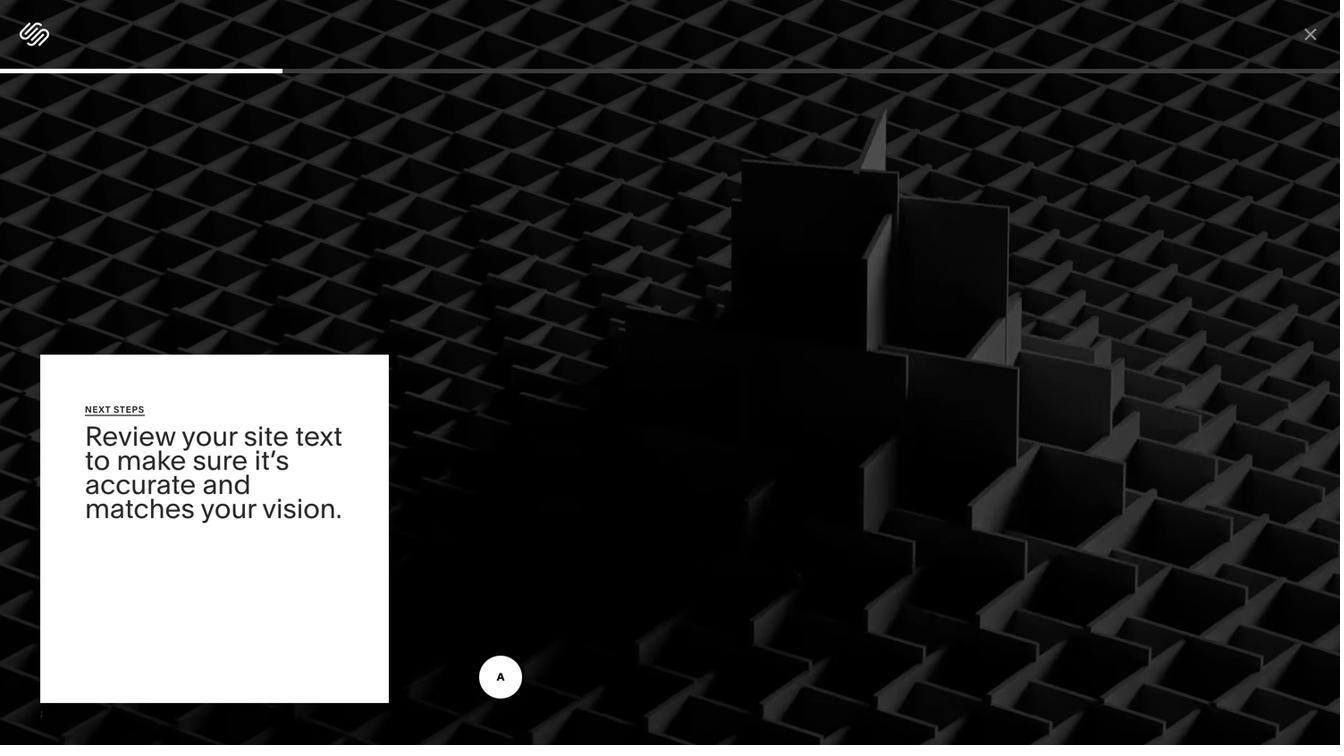 Task type: locate. For each thing, give the bounding box(es) containing it.
your right on
[[1137, 163, 1163, 178]]

1 horizontal spatial text
[[1094, 163, 1116, 178]]

text right site
[[295, 420, 342, 453]]

0 horizontal spatial to
[[85, 444, 110, 477]]

neutral
[[971, 280, 1014, 295]]

the
[[1001, 163, 1021, 178], [1072, 163, 1091, 178], [1223, 183, 1242, 198], [580, 308, 630, 349]]

the right drop
[[580, 308, 630, 349]]

friendly
[[1146, 347, 1193, 362]]

2 vertical spatial to
[[85, 444, 110, 477]]

1 vertical spatial make
[[117, 444, 186, 477]]

2 vertical spatial text
[[295, 420, 342, 453]]

and left it's
[[203, 469, 251, 501]]

professional button
[[951, 330, 1104, 379]]

quirky
[[1146, 414, 1184, 429]]

1 vertical spatial and
[[203, 469, 251, 501]]

text left "in"
[[1184, 183, 1206, 198]]

your down sure
[[201, 493, 256, 525]]

you
[[1193, 163, 1215, 178]]

website
[[947, 203, 994, 218]]

and inside this sets the tone for the text on your site. you can make edits to fit your style and generate more text in the website editor.
[[1068, 183, 1090, 198]]

0 horizontal spatial and
[[203, 469, 251, 501]]

neutral button
[[951, 263, 1104, 312]]

get
[[419, 706, 438, 716]]

make right can
[[1243, 163, 1275, 178]]

1 horizontal spatial a
[[1059, 115, 1075, 150]]

quirky button
[[1125, 397, 1278, 446]]

writing
[[1082, 115, 1176, 150]]

a right tells
[[663, 268, 681, 309]]

choose a writing style
[[947, 115, 1247, 150]]

your
[[1137, 163, 1163, 178], [1008, 183, 1034, 198], [182, 420, 237, 453], [201, 493, 256, 525]]

every
[[412, 268, 496, 309]]

0 horizontal spatial make
[[117, 444, 186, 477]]

1 vertical spatial a
[[663, 268, 681, 309]]

2 vertical spatial style
[[897, 706, 926, 716]]

get started
[[419, 706, 484, 716]]

the right the for
[[1072, 163, 1091, 178]]

2 horizontal spatial to
[[979, 183, 991, 198]]

to inside next steps review your site text to make sure it's accurate and matches your vision.
[[85, 444, 110, 477]]

0 vertical spatial make
[[1243, 163, 1275, 178]]

0 vertical spatial and
[[1068, 183, 1090, 198]]

1 horizontal spatial make
[[1243, 163, 1275, 178]]

text
[[1094, 163, 1116, 178], [1184, 183, 1206, 198], [295, 420, 342, 453]]

beauty
[[639, 308, 745, 349]]

1 horizontal spatial style
[[1037, 183, 1065, 198]]

to right us at the left of the page
[[540, 308, 571, 349]]

playful
[[1146, 280, 1184, 295]]

make
[[1243, 163, 1275, 178], [117, 444, 186, 477]]

make up matches
[[117, 444, 186, 477]]

style up you
[[1183, 115, 1247, 150]]

next steps review your site text to make sure it's accurate and matches your vision.
[[85, 405, 342, 525]]

0 vertical spatial to
[[979, 183, 991, 198]]

site.
[[1166, 163, 1190, 178]]

story,
[[215, 308, 304, 349]]

can
[[1218, 163, 1240, 178]]

;
[[40, 707, 43, 720]]

more
[[1073, 203, 1104, 218]]

on
[[1119, 163, 1135, 178]]

to left fit
[[979, 183, 991, 198]]

tone
[[1024, 163, 1050, 178]]

review
[[85, 420, 176, 453]]

0 horizontal spatial text
[[295, 420, 342, 453]]

learn more
[[1037, 203, 1104, 218]]

of
[[754, 308, 784, 349]]

next
[[85, 405, 111, 415]]

this sets the tone for the text on your site. you can make edits to fit your style and generate more text in the website editor.
[[947, 163, 1275, 218]]

text left on
[[1094, 163, 1116, 178]]

fit
[[994, 183, 1005, 198]]

1 horizontal spatial and
[[1068, 183, 1090, 198]]

2 horizontal spatial text
[[1184, 183, 1206, 198]]

and
[[1068, 183, 1090, 198], [203, 469, 251, 501]]

unique
[[97, 308, 207, 349]]

to
[[979, 183, 991, 198], [540, 308, 571, 349], [85, 444, 110, 477]]

professional
[[971, 347, 1044, 362]]

1 vertical spatial style
[[1037, 183, 1065, 198]]

0 vertical spatial style
[[1183, 115, 1247, 150]]

style up learn
[[1037, 183, 1065, 198]]

editor.
[[997, 203, 1034, 218]]

friendly button
[[1125, 330, 1278, 379]]

1 vertical spatial to
[[540, 308, 571, 349]]

rain
[[97, 268, 171, 309]]

us
[[495, 308, 531, 349]]

0 horizontal spatial a
[[663, 268, 681, 309]]

sets
[[974, 163, 998, 178]]

to down next
[[85, 444, 110, 477]]

a
[[1059, 115, 1075, 150], [663, 268, 681, 309]]

style right writing
[[897, 706, 926, 716]]

writing style
[[852, 706, 926, 716]]

1 horizontal spatial to
[[540, 308, 571, 349]]

steps
[[114, 405, 145, 415]]

0 vertical spatial text
[[1094, 163, 1116, 178]]

0 horizontal spatial style
[[897, 706, 926, 716]]

your up editor.
[[1008, 183, 1034, 198]]

example
[[139, 210, 197, 225]]

rain space - where every drop tells a unique story, connecting us to the beauty of nature.
[[97, 268, 784, 389]]

text inside next steps review your site text to make sure it's accurate and matches your vision.
[[295, 420, 342, 453]]

style
[[1183, 115, 1247, 150], [1037, 183, 1065, 198], [897, 706, 926, 716]]

and up learn more
[[1068, 183, 1090, 198]]

a up the for
[[1059, 115, 1075, 150]]



Task type: describe. For each thing, give the bounding box(es) containing it.
your left site
[[182, 420, 237, 453]]

vision.
[[262, 493, 342, 525]]

where
[[298, 268, 403, 309]]

more
[[1150, 183, 1181, 198]]

sure
[[193, 444, 248, 477]]

style inside this sets the tone for the text on your site. you can make edits to fit your style and generate more text in the website editor.
[[1037, 183, 1065, 198]]

space
[[180, 268, 267, 309]]

-
[[276, 268, 289, 309]]

a inside rain space - where every drop tells a unique story, connecting us to the beauty of nature.
[[663, 268, 681, 309]]

in
[[1209, 183, 1220, 198]]

to inside this sets the tone for the text on your site. you can make edits to fit your style and generate more text in the website editor.
[[979, 183, 991, 198]]

the right "in"
[[1223, 183, 1242, 198]]

drop
[[505, 268, 580, 309]]

for
[[1053, 163, 1069, 178]]

learn
[[1037, 203, 1070, 218]]

started
[[441, 706, 484, 716]]

playful button
[[1125, 263, 1278, 312]]

1 vertical spatial text
[[1184, 183, 1206, 198]]

edits
[[947, 183, 976, 198]]

informative button
[[951, 397, 1104, 446]]

tells
[[588, 268, 654, 309]]

site
[[244, 420, 289, 453]]

make inside this sets the tone for the text on your site. you can make edits to fit your style and generate more text in the website editor.
[[1243, 163, 1275, 178]]

accurate
[[85, 469, 196, 501]]

to inside rain space - where every drop tells a unique story, connecting us to the beauty of nature.
[[540, 308, 571, 349]]

it's
[[254, 444, 289, 477]]

0 vertical spatial a
[[1059, 115, 1075, 150]]

the inside rain space - where every drop tells a unique story, connecting us to the beauty of nature.
[[580, 308, 630, 349]]

choose
[[947, 115, 1052, 150]]

the up fit
[[1001, 163, 1021, 178]]

description
[[637, 706, 703, 716]]

make inside next steps review your site text to make sure it's accurate and matches your vision.
[[117, 444, 186, 477]]

this
[[947, 163, 971, 178]]

and inside next steps review your site text to make sure it's accurate and matches your vision.
[[203, 469, 251, 501]]

generate
[[1093, 183, 1147, 198]]

writing
[[852, 706, 894, 716]]

learn more link
[[1037, 203, 1104, 218]]

informative
[[971, 414, 1038, 429]]

connecting
[[313, 308, 486, 349]]

matches
[[85, 493, 195, 525]]

nature.
[[97, 348, 210, 389]]

2 horizontal spatial style
[[1183, 115, 1247, 150]]



